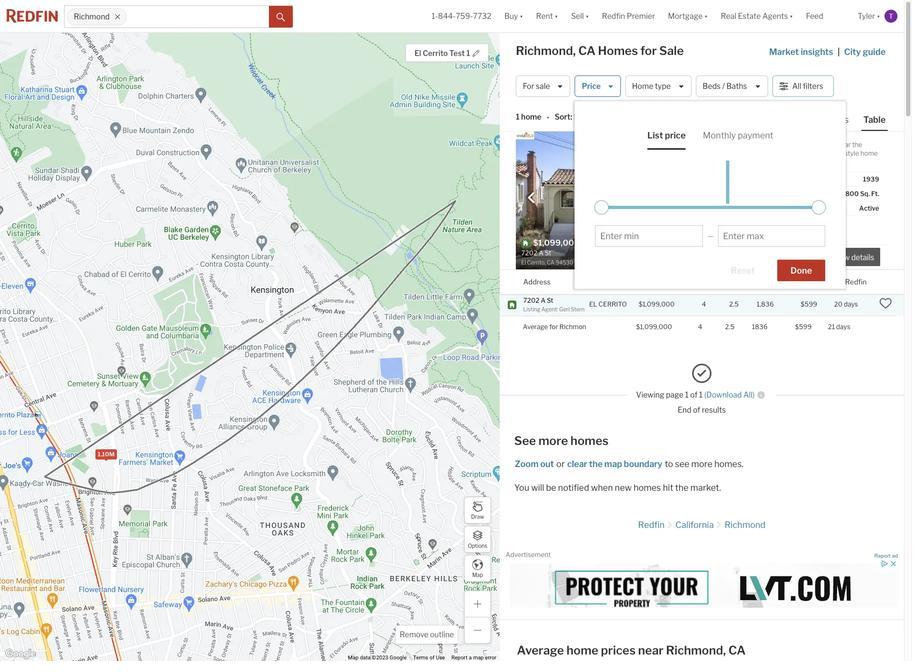 Task type: vqa. For each thing, say whether or not it's contained in the screenshot.
Table
yes



Task type: describe. For each thing, give the bounding box(es) containing it.
1 horizontal spatial ca
[[729, 644, 746, 658]]

advertisement
[[506, 551, 551, 559]]

redfin inside 'button'
[[602, 12, 625, 21]]

previous button image
[[526, 192, 537, 203]]

of right end
[[693, 405, 701, 414]]

beds / baths
[[703, 82, 747, 91]]

1836
[[752, 323, 768, 331]]

real estate agents ▾ link
[[721, 0, 793, 32]]

for
[[523, 82, 534, 91]]

options
[[468, 543, 488, 549]]

759-
[[456, 12, 473, 21]]

dialog containing list price
[[575, 101, 846, 289]]

all
[[793, 82, 802, 91]]

redfin premier
[[602, 12, 655, 21]]

0 horizontal spatial map
[[473, 655, 484, 661]]

premier
[[627, 12, 655, 21]]

report a map error
[[452, 655, 497, 661]]

map for map data ©2023 google
[[348, 655, 359, 661]]

results
[[702, 405, 726, 414]]

test
[[450, 49, 465, 58]]

2.5 for 1,836
[[730, 301, 739, 309]]

richmond, ca homes for sale
[[516, 44, 684, 58]]

home inside nestled at the end of a tranquil cul-de-sac near the albany border, this charming mediterranean-style home exudes vintag...
[[861, 149, 878, 157]]

map region
[[0, 29, 579, 662]]

:
[[571, 112, 572, 122]]

market.
[[691, 483, 721, 493]]

Enter max text field
[[723, 231, 821, 242]]

sell ▾
[[571, 12, 589, 21]]

hoa
[[711, 204, 725, 212]]

0 horizontal spatial ft.
[[728, 175, 735, 183]]

mediterranean-
[[798, 149, 845, 157]]

use
[[436, 655, 445, 661]]

1 vertical spatial richmond
[[725, 520, 766, 531]]

nestled at the end of a tranquil cul-de-sac near the albany border, this charming mediterranean-style home exudes vintag...
[[711, 141, 878, 166]]

photo of 7202 a st, el cerrito, ca 94530 image
[[516, 132, 702, 270]]

1 horizontal spatial richmond,
[[666, 644, 726, 658]]

prices
[[601, 644, 636, 658]]

$/sq.
[[711, 175, 726, 183]]

rent
[[536, 12, 553, 21]]

monthly
[[703, 130, 736, 141]]

end of results
[[678, 405, 726, 414]]

mortgage ▾ button
[[662, 0, 715, 32]]

rent ▾ button
[[536, 0, 558, 32]]

0 horizontal spatial ca
[[579, 44, 596, 58]]

1 vertical spatial homes
[[634, 483, 661, 493]]

0 horizontal spatial richmond,
[[516, 44, 576, 58]]

city
[[844, 47, 861, 57]]

$1,099,000 for 1836
[[636, 323, 672, 331]]

the right hit
[[675, 483, 689, 493]]

▾ for mortgage ▾
[[705, 12, 708, 21]]

sale
[[536, 82, 550, 91]]

nestled
[[711, 141, 734, 149]]

price button
[[575, 75, 621, 97]]

lot
[[808, 190, 819, 198]]

report a map error link
[[452, 655, 497, 661]]

view details button
[[827, 248, 881, 267]]

google
[[390, 655, 407, 661]]

sell ▾ button
[[565, 0, 596, 32]]

this
[[755, 149, 767, 157]]

0 vertical spatial map
[[605, 459, 622, 470]]

days for 21 days
[[837, 323, 851, 331]]

baths
[[727, 82, 747, 91]]

agent:
[[542, 306, 558, 313]]

mortgage ▾ button
[[668, 0, 708, 32]]

listing
[[523, 306, 541, 313]]

reset button
[[718, 260, 769, 281]]

photos button
[[818, 114, 862, 130]]

near inside nestled at the end of a tranquil cul-de-sac near the albany border, this charming mediterranean-style home exudes vintag...
[[838, 141, 851, 149]]

or
[[557, 459, 565, 470]]

new
[[615, 483, 632, 493]]

user photo image
[[885, 10, 898, 23]]

a inside nestled at the end of a tranquil cul-de-sac near the albany border, this charming mediterranean-style home exudes vintag...
[[775, 141, 779, 149]]

beds / baths button
[[696, 75, 768, 97]]

0 vertical spatial richmond
[[74, 12, 110, 21]]

1 inside 1 home • sort : recommended
[[516, 112, 520, 122]]

1 home • sort : recommended
[[516, 112, 629, 122]]

1 vertical spatial 1,836
[[757, 301, 774, 309]]

address button
[[523, 270, 551, 294]]

ad
[[892, 553, 898, 559]]

market
[[769, 47, 799, 57]]

(download all) link
[[705, 391, 755, 400]]

see
[[514, 434, 536, 448]]

1.10m
[[97, 451, 114, 459]]

▾ inside "link"
[[790, 12, 793, 21]]

list price element
[[648, 122, 686, 150]]

richmond link
[[725, 520, 766, 531]]

1 vertical spatial a
[[469, 655, 472, 661]]

richmond:
[[560, 323, 592, 331]]

geri
[[559, 306, 570, 313]]

data
[[360, 655, 371, 661]]

el
[[589, 301, 597, 309]]

▾ for buy ▾
[[520, 12, 523, 21]]

$599 for 20 days
[[801, 301, 818, 309]]

buy
[[505, 12, 518, 21]]

average for richmond:
[[523, 323, 592, 331]]

report for report a map error
[[452, 655, 468, 661]]

terms
[[413, 655, 428, 661]]

Enter min text field
[[600, 231, 698, 242]]

zoom
[[515, 459, 539, 470]]

homes
[[598, 44, 638, 58]]

on inside on redfin "button"
[[834, 277, 844, 286]]

table
[[864, 115, 886, 125]]

—
[[707, 231, 714, 241]]

none
[[766, 204, 782, 212]]

$/sq.ft.
[[801, 277, 826, 286]]

notified
[[558, 483, 589, 493]]

view details link
[[827, 247, 881, 267]]

1 inside button
[[467, 49, 470, 58]]

1-844-759-7732 link
[[432, 12, 492, 21]]

insights
[[801, 47, 834, 57]]

$1,099,000 for 1,836
[[639, 301, 675, 309]]

filters
[[803, 82, 824, 91]]

de-
[[816, 141, 826, 149]]

a
[[541, 296, 546, 304]]

agents
[[763, 12, 788, 21]]

price
[[582, 82, 601, 91]]

0 horizontal spatial homes
[[571, 434, 609, 448]]

real estate agents ▾ button
[[715, 0, 800, 32]]

0 vertical spatial 2.5
[[654, 238, 666, 248]]

average home prices near richmond, ca
[[517, 644, 746, 658]]

reset
[[731, 266, 755, 276]]

0 horizontal spatial for
[[550, 323, 558, 331]]

4 for 1836
[[698, 323, 703, 331]]

mortgage ▾
[[668, 12, 708, 21]]

0 vertical spatial more
[[539, 434, 568, 448]]

0 horizontal spatial on redfin
[[711, 190, 741, 198]]

view
[[833, 253, 850, 262]]

cerrito
[[599, 301, 627, 309]]

home for average home prices near richmond, ca
[[567, 644, 599, 658]]

at
[[736, 141, 742, 149]]



Task type: locate. For each thing, give the bounding box(es) containing it.
0 vertical spatial on redfin
[[711, 190, 741, 198]]

homes left hit
[[634, 483, 661, 493]]

1 vertical spatial report
[[452, 655, 468, 661]]

1 vertical spatial average
[[517, 644, 564, 658]]

page
[[666, 391, 684, 400]]

1 vertical spatial near
[[638, 644, 664, 658]]

google image
[[3, 648, 38, 662]]

1 horizontal spatial near
[[838, 141, 851, 149]]

0 horizontal spatial near
[[638, 644, 664, 658]]

real estate agents ▾
[[721, 12, 793, 21]]

heading
[[521, 238, 609, 267]]

2.5 down reset at the right top of page
[[730, 301, 739, 309]]

1 vertical spatial home
[[861, 149, 878, 157]]

ft. right '$/sq.'
[[728, 175, 735, 183]]

1 vertical spatial ft.
[[872, 190, 880, 198]]

map for map
[[472, 572, 483, 578]]

type
[[655, 82, 671, 91]]

map left error
[[473, 655, 484, 661]]

buy ▾
[[505, 12, 523, 21]]

1 vertical spatial 4
[[702, 301, 706, 309]]

0 horizontal spatial on
[[711, 190, 719, 198]]

for down agent:
[[550, 323, 558, 331]]

20
[[834, 301, 843, 309]]

remove outline button
[[396, 626, 458, 644]]

list
[[648, 130, 663, 141]]

ft. right sq. on the top of the page
[[872, 190, 880, 198]]

2 vertical spatial 2.5
[[725, 323, 735, 331]]

border,
[[733, 149, 754, 157]]

the right at
[[743, 141, 753, 149]]

viewing page 1 of 1 (download all)
[[636, 391, 755, 400]]

1 horizontal spatial on
[[834, 277, 844, 286]]

2 horizontal spatial home
[[861, 149, 878, 157]]

1 up "end of results"
[[699, 391, 703, 400]]

(download
[[705, 391, 742, 400]]

draw
[[471, 514, 484, 520]]

0 vertical spatial $1,099,000
[[639, 301, 675, 309]]

1 vertical spatial $599
[[795, 323, 812, 331]]

ca
[[579, 44, 596, 58], [729, 644, 746, 658]]

0 horizontal spatial richmond
[[74, 12, 110, 21]]

richmond
[[74, 12, 110, 21], [725, 520, 766, 531]]

days right the "21"
[[837, 323, 851, 331]]

7202
[[523, 296, 540, 304]]

map up you will be notified when new homes hit the market.
[[605, 459, 622, 470]]

1 vertical spatial on redfin
[[834, 277, 867, 286]]

size
[[820, 190, 833, 198]]

tyler
[[858, 12, 875, 21]]

more up out
[[539, 434, 568, 448]]

0 vertical spatial a
[[775, 141, 779, 149]]

$/sq. ft.
[[711, 175, 735, 183]]

buy ▾ button
[[498, 0, 530, 32]]

▾ right sell
[[586, 12, 589, 21]]

1 vertical spatial richmond,
[[666, 644, 726, 658]]

favorite button image
[[681, 134, 699, 153]]

you will be notified when new homes hit the market.
[[514, 483, 721, 493]]

richmond left remove richmond icon
[[74, 12, 110, 21]]

next button image
[[681, 192, 692, 203]]

redfin premier button
[[596, 0, 662, 32]]

2.5 left the —
[[654, 238, 666, 248]]

0 vertical spatial days
[[844, 301, 858, 309]]

end
[[678, 405, 692, 414]]

boundary
[[624, 459, 663, 470]]

7202 a st link
[[523, 296, 580, 305]]

charming
[[768, 149, 796, 157]]

will
[[531, 483, 544, 493]]

0 vertical spatial near
[[838, 141, 851, 149]]

0 vertical spatial for
[[641, 44, 657, 58]]

near up style
[[838, 141, 851, 149]]

1 vertical spatial ca
[[729, 644, 746, 658]]

submit search image
[[277, 13, 285, 21]]

4 ▾ from the left
[[705, 12, 708, 21]]

error
[[485, 655, 497, 661]]

home
[[632, 82, 654, 91]]

1 vertical spatial on
[[834, 277, 844, 286]]

all filters
[[793, 82, 824, 91]]

days for 20 days
[[844, 301, 858, 309]]

report for report ad
[[875, 553, 891, 559]]

1 horizontal spatial a
[[775, 141, 779, 149]]

1 vertical spatial more
[[692, 459, 713, 470]]

average for average for richmond:
[[523, 323, 548, 331]]

map
[[605, 459, 622, 470], [473, 655, 484, 661]]

0 vertical spatial home
[[521, 112, 542, 122]]

of inside nestled at the end of a tranquil cul-de-sac near the albany border, this charming mediterranean-style home exudes vintag...
[[767, 141, 774, 149]]

feed
[[806, 12, 824, 21]]

redfin down hit
[[638, 520, 665, 531]]

on redfin up 20 days
[[834, 277, 867, 286]]

0 horizontal spatial a
[[469, 655, 472, 661]]

1 vertical spatial for
[[550, 323, 558, 331]]

average
[[523, 323, 548, 331], [517, 644, 564, 658]]

1 vertical spatial $1,099,000
[[636, 323, 672, 331]]

1 horizontal spatial map
[[605, 459, 622, 470]]

report left ad
[[875, 553, 891, 559]]

$1,099,000
[[639, 301, 675, 309], [636, 323, 672, 331]]

None search field
[[127, 6, 269, 28]]

buy ▾ button
[[505, 0, 523, 32]]

1 horizontal spatial for
[[641, 44, 657, 58]]

2 ▾ from the left
[[555, 12, 558, 21]]

tyler ▾
[[858, 12, 881, 21]]

price
[[665, 130, 686, 141]]

©2023
[[372, 655, 388, 661]]

1 horizontal spatial more
[[692, 459, 713, 470]]

favorite this home image
[[880, 297, 892, 310]]

the up style
[[853, 141, 863, 149]]

report ad
[[875, 553, 898, 559]]

monthly payment
[[703, 130, 774, 141]]

all filters button
[[773, 75, 834, 97]]

market insights link
[[769, 35, 834, 59]]

a up charming
[[775, 141, 779, 149]]

0 horizontal spatial more
[[539, 434, 568, 448]]

average down the listing
[[523, 323, 548, 331]]

rent ▾ button
[[530, 0, 565, 32]]

a
[[775, 141, 779, 149], [469, 655, 472, 661]]

redfin inside "button"
[[845, 277, 867, 286]]

the right clear
[[589, 459, 603, 470]]

▾ right "buy"
[[520, 12, 523, 21]]

0 horizontal spatial home
[[521, 112, 542, 122]]

1 right page
[[685, 391, 689, 400]]

map left data
[[348, 655, 359, 661]]

▾ for sell ▾
[[586, 12, 589, 21]]

a left error
[[469, 655, 472, 661]]

0 vertical spatial report
[[875, 553, 891, 559]]

0 vertical spatial 1,836
[[674, 238, 697, 248]]

1 left •
[[516, 112, 520, 122]]

2 vertical spatial 4
[[698, 323, 703, 331]]

on redfin down $/sq. ft. on the right
[[711, 190, 741, 198]]

1 vertical spatial 2.5
[[730, 301, 739, 309]]

homes up clear
[[571, 434, 609, 448]]

days
[[844, 301, 858, 309], [837, 323, 851, 331]]

|
[[838, 47, 840, 57]]

home left •
[[521, 112, 542, 122]]

▾ right mortgage
[[705, 12, 708, 21]]

favorite button checkbox
[[681, 134, 699, 153]]

days right 20
[[844, 301, 858, 309]]

1 horizontal spatial ft.
[[872, 190, 880, 198]]

average for average home prices near richmond, ca
[[517, 644, 564, 658]]

0 horizontal spatial report
[[452, 655, 468, 661]]

6 ▾ from the left
[[877, 12, 881, 21]]

sell ▾ button
[[571, 0, 589, 32]]

near right prices at the right of page
[[638, 644, 664, 658]]

home left prices at the right of page
[[567, 644, 599, 658]]

of up "end of results"
[[690, 391, 698, 400]]

richmond right california link
[[725, 520, 766, 531]]

minimum price slider
[[595, 201, 609, 215]]

end
[[755, 141, 766, 149]]

out
[[540, 459, 554, 470]]

7732
[[473, 12, 492, 21]]

photos
[[820, 115, 849, 125]]

0 vertical spatial ca
[[579, 44, 596, 58]]

report right use
[[452, 655, 468, 661]]

report ad button
[[875, 553, 898, 561]]

1,836 left the —
[[674, 238, 697, 248]]

homes.
[[715, 459, 744, 470]]

1 horizontal spatial map
[[472, 572, 483, 578]]

redfin down view details
[[845, 277, 867, 286]]

monthly payment element
[[703, 122, 774, 150]]

ad region
[[506, 560, 898, 608]]

redfin down $/sq. ft. on the right
[[721, 190, 741, 198]]

$599 left the "21"
[[795, 323, 812, 331]]

map button
[[464, 555, 491, 582]]

$599 for 21 days
[[795, 323, 812, 331]]

1 vertical spatial days
[[837, 323, 851, 331]]

dialog
[[575, 101, 846, 289]]

0 vertical spatial average
[[523, 323, 548, 331]]

0 vertical spatial 4
[[635, 238, 641, 248]]

redfin
[[602, 12, 625, 21], [721, 190, 741, 198], [845, 277, 867, 286], [638, 520, 665, 531]]

0 vertical spatial homes
[[571, 434, 609, 448]]

el
[[415, 49, 421, 58]]

remove richmond image
[[115, 13, 121, 20]]

real
[[721, 12, 737, 21]]

maximum price slider
[[812, 201, 826, 215]]

report
[[875, 553, 891, 559], [452, 655, 468, 661]]

home type button
[[625, 75, 692, 97]]

richmond,
[[516, 44, 576, 58], [666, 644, 726, 658]]

more right see
[[692, 459, 713, 470]]

21 days
[[828, 323, 851, 331]]

0 horizontal spatial map
[[348, 655, 359, 661]]

rent ▾
[[536, 12, 558, 21]]

map down options
[[472, 572, 483, 578]]

1 right test
[[467, 49, 470, 58]]

1-
[[432, 12, 438, 21]]

1 horizontal spatial home
[[567, 644, 599, 658]]

1-844-759-7732
[[432, 12, 492, 21]]

of left use
[[430, 655, 435, 661]]

1 horizontal spatial 1,836
[[757, 301, 774, 309]]

zoom out button
[[514, 459, 555, 470]]

1
[[467, 49, 470, 58], [516, 112, 520, 122], [685, 391, 689, 400], [699, 391, 703, 400]]

5 ▾ from the left
[[790, 12, 793, 21]]

redfin left premier
[[602, 12, 625, 21]]

report inside button
[[875, 553, 891, 559]]

address
[[523, 277, 551, 286]]

map inside button
[[472, 572, 483, 578]]

1 horizontal spatial report
[[875, 553, 891, 559]]

for
[[641, 44, 657, 58], [550, 323, 558, 331]]

on up 20
[[834, 277, 844, 286]]

average right error
[[517, 644, 564, 658]]

home right style
[[861, 149, 878, 157]]

1 vertical spatial map
[[473, 655, 484, 661]]

▾ right rent
[[555, 12, 558, 21]]

2.5 for 1836
[[725, 323, 735, 331]]

on up hoa
[[711, 190, 719, 198]]

0 horizontal spatial 1,836
[[674, 238, 697, 248]]

$599 down $/sq.ft. button at right top
[[801, 301, 818, 309]]

▾ right tyler
[[877, 12, 881, 21]]

2.5 left "1836" on the right of page
[[725, 323, 735, 331]]

for left 'sale'
[[641, 44, 657, 58]]

0 vertical spatial ft.
[[728, 175, 735, 183]]

on redfin button
[[834, 270, 867, 294]]

0 vertical spatial $599
[[801, 301, 818, 309]]

1 horizontal spatial homes
[[634, 483, 661, 493]]

2 vertical spatial home
[[567, 644, 599, 658]]

0 vertical spatial map
[[472, 572, 483, 578]]

sq.
[[860, 190, 870, 198]]

terms of use
[[413, 655, 445, 661]]

1 horizontal spatial on redfin
[[834, 277, 867, 286]]

of right 'end'
[[767, 141, 774, 149]]

▾ for rent ▾
[[555, 12, 558, 21]]

1 horizontal spatial richmond
[[725, 520, 766, 531]]

outline
[[430, 630, 454, 640]]

california
[[676, 520, 714, 531]]

1,836 up "1836" on the right of page
[[757, 301, 774, 309]]

3 ▾ from the left
[[586, 12, 589, 21]]

options button
[[464, 526, 491, 553]]

home for 1 home • sort : recommended
[[521, 112, 542, 122]]

21
[[828, 323, 835, 331]]

home inside 1 home • sort : recommended
[[521, 112, 542, 122]]

viewing
[[636, 391, 665, 400]]

▾ for tyler ▾
[[877, 12, 881, 21]]

0 vertical spatial richmond,
[[516, 44, 576, 58]]

0 vertical spatial on
[[711, 190, 719, 198]]

1 vertical spatial map
[[348, 655, 359, 661]]

homes
[[571, 434, 609, 448], [634, 483, 661, 493]]

city guide link
[[844, 46, 888, 59]]

▾ right agents
[[790, 12, 793, 21]]

4 for 1,836
[[702, 301, 706, 309]]

1 ▾ from the left
[[520, 12, 523, 21]]



